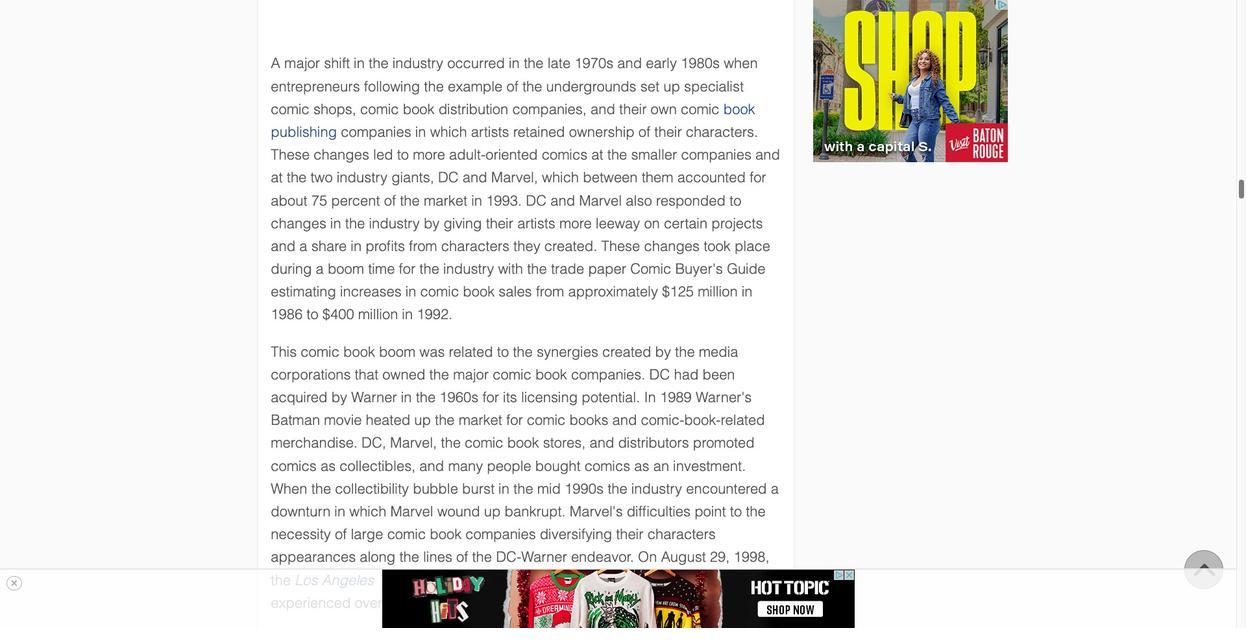 Task type: vqa. For each thing, say whether or not it's contained in the screenshot.
TALK
no



Task type: describe. For each thing, give the bounding box(es) containing it.
movie
[[324, 412, 362, 428]]

been
[[702, 367, 735, 383]]

1 horizontal spatial which
[[430, 124, 467, 140]]

owned
[[382, 367, 425, 383]]

and down "characters."
[[755, 147, 780, 163]]

some
[[493, 572, 528, 588]]

0 horizontal spatial from
[[409, 238, 437, 254]]

1 horizontal spatial warner
[[521, 549, 567, 565]]

certain
[[664, 215, 708, 231]]

place
[[735, 238, 770, 254]]

comic up corporations
[[301, 344, 339, 360]]

for right accounted
[[750, 170, 766, 186]]

paper
[[588, 261, 626, 277]]

marvel, inside companies in which artists retained ownership of their characters. these changes led to more adult-oriented comics at the smaller companies and at the two industry giants, dc and marvel, which between them accounted for about 75 percent of the market in 1993. dc and marvel also responded to changes in the industry by giving their artists more leeway on certain projects and a share in profits from characters they created. these changes took place during a boom time for the industry with the trade paper comic buyer's guide estimating increases in comic book sales from approximately $125 million in 1986 to $400 million in 1992.
[[491, 170, 538, 186]]

0 horizontal spatial these
[[271, 147, 310, 163]]

licensing
[[521, 389, 578, 406]]

×
[[10, 576, 18, 591]]

guide
[[727, 261, 765, 277]]

book inside companies in which artists retained ownership of their characters. these changes led to more adult-oriented comics at the smaller companies and at the two industry giants, dc and marvel, which between them accounted for about 75 percent of the market in 1993. dc and marvel also responded to changes in the industry by giving their artists more leeway on certain projects and a share in profits from characters they created. these changes took place during a boom time for the industry with the trade paper comic buyer's guide estimating increases in comic book sales from approximately $125 million in 1986 to $400 million in 1992.
[[463, 284, 495, 300]]

comic down licensing
[[527, 412, 565, 428]]

the left late
[[524, 55, 544, 72]]

of up smaller
[[638, 124, 650, 140]]

companies,
[[512, 101, 587, 117]]

the left the media
[[675, 344, 695, 360]]

and up created.
[[550, 192, 575, 209]]

$400
[[322, 307, 354, 323]]

1 as from the left
[[321, 458, 336, 474]]

the down was
[[429, 367, 449, 383]]

profits
[[366, 238, 405, 254]]

the up times
[[399, 549, 419, 565]]

shops,
[[313, 101, 356, 117]]

over
[[355, 595, 382, 611]]

1 horizontal spatial from
[[536, 284, 564, 300]]

frustrations
[[595, 572, 665, 588]]

1 vertical spatial advertisement region
[[382, 570, 854, 628]]

the up downturn
[[311, 481, 331, 497]]

0 vertical spatial million
[[698, 284, 738, 300]]

the down they
[[527, 261, 547, 277]]

1 vertical spatial companies
[[681, 147, 751, 163]]

in right years
[[477, 595, 488, 611]]

in down the people at the bottom of the page
[[498, 481, 509, 497]]

0 horizontal spatial up
[[414, 412, 431, 428]]

the left synergies
[[513, 344, 533, 360]]

wound
[[437, 504, 480, 520]]

marvel inside reported in some detail the frustrations marvel had experienced over thirteen years in trying to bring spiderman to the screen.
[[669, 572, 712, 588]]

book up the people at the bottom of the page
[[507, 435, 539, 451]]

book up licensing
[[535, 367, 567, 383]]

had inside reported in some detail the frustrations marvel had experienced over thirteen years in trying to bring spiderman to the screen.
[[716, 572, 740, 588]]

the up the marvel's
[[608, 481, 627, 497]]

dc,
[[362, 435, 386, 451]]

and down "books"
[[590, 435, 614, 451]]

1 vertical spatial artists
[[517, 215, 555, 231]]

the up following in the left of the page
[[369, 55, 389, 72]]

major inside this comic book boom was related to the synergies created by the media corporations that owned the major comic book companies. dc had been acquired by warner in the 1960s for its licensing potential. in 1989 warner's batman movie heated up the market for comic books and comic-book-related merchandise. dc, marvel, the comic book stores, and distributors promoted comics as collectibles, and many people bought comics as an investment. when the collectibility bubble burst in the mid 1990s the industry encountered a downturn in which marvel wound up bankrupt. marvel's difficulties point to the necessity of large comic book companies diversifying their characters appearances along the lines of the dc-warner endeavor. on august 29, 1998, the
[[453, 367, 489, 383]]

appearances
[[271, 549, 356, 565]]

to down estimating
[[307, 307, 318, 323]]

industry left with
[[443, 261, 494, 277]]

a inside this comic book boom was related to the synergies created by the media corporations that owned the major comic book companies. dc had been acquired by warner in the 1960s for its licensing potential. in 1989 warner's batman movie heated up the market for comic books and comic-book-related merchandise. dc, marvel, the comic book stores, and distributors promoted comics as collectibles, and many people bought comics as an investment. when the collectibility bubble burst in the mid 1990s the industry encountered a downturn in which marvel wound up bankrupt. marvel's difficulties point to the necessity of large comic book companies diversifying their characters appearances along the lines of the dc-warner endeavor. on august 29, 1998, the
[[771, 481, 779, 497]]

adult-
[[449, 147, 486, 163]]

comic up publishing in the top of the page
[[271, 101, 309, 117]]

1993.
[[486, 192, 522, 209]]

to down detail
[[531, 595, 543, 611]]

in right shift
[[354, 55, 365, 72]]

0 horizontal spatial million
[[358, 307, 398, 323]]

0 vertical spatial a
[[299, 238, 307, 254]]

in down guide
[[742, 284, 753, 300]]

for down its on the left of the page
[[506, 412, 523, 428]]

2 horizontal spatial by
[[655, 344, 671, 360]]

the down the 'percent'
[[345, 215, 365, 231]]

example
[[448, 78, 503, 94]]

book inside a major shift in the industry occurred in the late 1970s and early 1980s when entrepreneurs following the example of the undergrounds set up specialist comic shops, comic book distribution companies, and their own comic
[[403, 101, 435, 117]]

undergrounds
[[546, 78, 636, 94]]

in
[[644, 389, 656, 406]]

the up 1992.
[[419, 261, 439, 277]]

1 vertical spatial dc
[[526, 192, 546, 209]]

when
[[724, 55, 758, 72]]

a major shift in the industry occurred in the late 1970s and early 1980s when entrepreneurs following the example of the undergrounds set up specialist comic shops, comic book distribution companies, and their own comic
[[271, 55, 758, 117]]

bankrupt.
[[505, 504, 566, 520]]

experienced
[[271, 595, 351, 611]]

1970s
[[574, 55, 613, 72]]

their inside this comic book boom was related to the synergies created by the media corporations that owned the major comic book companies. dc had been acquired by warner in the 1960s for its licensing potential. in 1989 warner's batman movie heated up the market for comic books and comic-book-related merchandise. dc, marvel, the comic book stores, and distributors promoted comics as collectibles, and many people bought comics as an investment. when the collectibility bubble burst in the mid 1990s the industry encountered a downturn in which marvel wound up bankrupt. marvel's difficulties point to the necessity of large comic book companies diversifying their characters appearances along the lines of the dc-warner endeavor. on august 29, 1998, the
[[616, 526, 644, 543]]

to up projects at top
[[729, 192, 741, 209]]

book up that
[[343, 344, 375, 360]]

marvel, inside this comic book boom was related to the synergies created by the media corporations that owned the major comic book companies. dc had been acquired by warner in the 1960s for its licensing potential. in 1989 warner's batman movie heated up the market for comic books and comic-book-related merchandise. dc, marvel, the comic book stores, and distributors promoted comics as collectibles, and many people bought comics as an investment. when the collectibility bubble burst in the mid 1990s the industry encountered a downturn in which marvel wound up bankrupt. marvel's difficulties point to the necessity of large comic book companies diversifying their characters appearances along the lines of the dc-warner endeavor. on august 29, 1998, the
[[390, 435, 437, 451]]

the left example
[[424, 78, 444, 94]]

detail
[[532, 572, 567, 588]]

encountered
[[686, 481, 767, 497]]

to up its on the left of the page
[[497, 344, 509, 360]]

two
[[311, 170, 333, 186]]

boom inside companies in which artists retained ownership of their characters. these changes led to more adult-oriented comics at the smaller companies and at the two industry giants, dc and marvel, which between them accounted for about 75 percent of the market in 1993. dc and marvel also responded to changes in the industry by giving their artists more leeway on certain projects and a share in profits from characters they created. these changes took place during a boom time for the industry with the trade paper comic buyer's guide estimating increases in comic book sales from approximately $125 million in 1986 to $400 million in 1992.
[[328, 261, 364, 277]]

0 horizontal spatial companies
[[341, 124, 411, 140]]

0 horizontal spatial artists
[[471, 124, 509, 140]]

and up during
[[271, 238, 295, 254]]

1 horizontal spatial more
[[559, 215, 592, 231]]

book up lines
[[430, 526, 462, 543]]

major inside a major shift in the industry occurred in the late 1970s and early 1980s when entrepreneurs following the example of the undergrounds set up specialist comic shops, comic book distribution companies, and their own comic
[[284, 55, 320, 72]]

29,
[[710, 549, 730, 565]]

necessity
[[271, 526, 331, 543]]

book publishing link
[[271, 101, 755, 140]]

for right time
[[399, 261, 415, 277]]

was
[[419, 344, 445, 360]]

responded
[[656, 192, 726, 209]]

comic up its on the left of the page
[[493, 367, 531, 383]]

reported
[[420, 572, 474, 588]]

0 vertical spatial at
[[591, 147, 603, 163]]

market inside companies in which artists retained ownership of their characters. these changes led to more adult-oriented comics at the smaller companies and at the two industry giants, dc and marvel, which between them accounted for about 75 percent of the market in 1993. dc and marvel also responded to changes in the industry by giving their artists more leeway on certain projects and a share in profits from characters they created. these changes took place during a boom time for the industry with the trade paper comic buyer's guide estimating increases in comic book sales from approximately $125 million in 1986 to $400 million in 1992.
[[424, 192, 467, 209]]

about
[[271, 192, 307, 209]]

between
[[583, 170, 638, 186]]

book inside book publishing
[[723, 101, 755, 117]]

los
[[295, 572, 318, 588]]

2 as from the left
[[634, 458, 649, 474]]

many
[[448, 458, 483, 474]]

angeles
[[322, 572, 374, 588]]

diversifying
[[540, 526, 612, 543]]

stores,
[[543, 435, 586, 451]]

also
[[626, 192, 652, 209]]

the left "los"
[[271, 572, 291, 588]]

ownership
[[569, 124, 635, 140]]

led
[[373, 147, 393, 163]]

boom inside this comic book boom was related to the synergies created by the media corporations that owned the major comic book companies. dc had been acquired by warner in the 1960s for its licensing potential. in 1989 warner's batman movie heated up the market for comic books and comic-book-related merchandise. dc, marvel, the comic book stores, and distributors promoted comics as collectibles, and many people bought comics as an investment. when the collectibility bubble burst in the mid 1990s the industry encountered a downturn in which marvel wound up bankrupt. marvel's difficulties point to the necessity of large comic book companies diversifying their characters appearances along the lines of the dc-warner endeavor. on august 29, 1998, the
[[379, 344, 416, 360]]

1960s
[[440, 389, 478, 406]]

companies.
[[571, 367, 645, 383]]

along
[[360, 549, 395, 565]]

1 vertical spatial related
[[721, 412, 765, 428]]

the left screen.
[[674, 595, 694, 611]]

batman
[[271, 412, 320, 428]]

media
[[699, 344, 738, 360]]

marvel's
[[570, 504, 623, 520]]

marvel inside this comic book boom was related to the synergies created by the media corporations that owned the major comic book companies. dc had been acquired by warner in the 1960s for its licensing potential. in 1989 warner's batman movie heated up the market for comic books and comic-book-related merchandise. dc, marvel, the comic book stores, and distributors promoted comics as collectibles, and many people bought comics as an investment. when the collectibility bubble burst in the mid 1990s the industry encountered a downturn in which marvel wound up bankrupt. marvel's difficulties point to the necessity of large comic book companies diversifying their characters appearances along the lines of the dc-warner endeavor. on august 29, 1998, the
[[390, 504, 433, 520]]

characters.
[[686, 124, 758, 140]]

estimating
[[271, 284, 336, 300]]

giants,
[[391, 170, 434, 186]]

in right share
[[351, 238, 362, 254]]

marvel inside companies in which artists retained ownership of their characters. these changes led to more adult-oriented comics at the smaller companies and at the two industry giants, dc and marvel, which between them accounted for about 75 percent of the market in 1993. dc and marvel also responded to changes in the industry by giving their artists more leeway on certain projects and a share in profits from characters they created. these changes took place during a boom time for the industry with the trade paper comic buyer's guide estimating increases in comic book sales from approximately $125 million in 1986 to $400 million in 1992.
[[579, 192, 622, 209]]

comics up when
[[271, 458, 317, 474]]

endeavor.
[[571, 549, 634, 565]]

in up giving
[[471, 192, 482, 209]]

75
[[311, 192, 327, 209]]

collectibility
[[335, 481, 409, 497]]

investment.
[[673, 458, 746, 474]]

in left some on the left of page
[[478, 572, 489, 588]]

in right the occurred
[[509, 55, 520, 72]]

the left dc-
[[472, 549, 492, 565]]

set
[[640, 78, 659, 94]]

time
[[368, 261, 395, 277]]

the up many
[[441, 435, 461, 451]]

years
[[438, 595, 473, 611]]

spiderman
[[584, 595, 654, 611]]

by inside companies in which artists retained ownership of their characters. these changes led to more adult-oriented comics at the smaller companies and at the two industry giants, dc and marvel, which between them accounted for about 75 percent of the market in 1993. dc and marvel also responded to changes in the industry by giving their artists more leeway on certain projects and a share in profits from characters they created. these changes took place during a boom time for the industry with the trade paper comic buyer's guide estimating increases in comic book sales from approximately $125 million in 1986 to $400 million in 1992.
[[424, 215, 440, 231]]

buyer's
[[675, 261, 723, 277]]

synergies
[[537, 344, 598, 360]]

2 vertical spatial up
[[484, 504, 501, 520]]

in right downturn
[[334, 504, 345, 520]]

the down encountered
[[746, 504, 766, 520]]

in up share
[[330, 215, 341, 231]]

of right lines
[[456, 549, 468, 565]]

and down 'adult-'
[[463, 170, 487, 186]]

when
[[271, 481, 307, 497]]

1989
[[660, 389, 692, 406]]

downturn
[[271, 504, 331, 520]]

book publishing
[[271, 101, 755, 140]]



Task type: locate. For each thing, give the bounding box(es) containing it.
they
[[513, 238, 540, 254]]

2 horizontal spatial up
[[663, 78, 680, 94]]

industry up difficulties on the right bottom of the page
[[631, 481, 682, 497]]

which up large
[[349, 504, 386, 520]]

of up book publishing
[[506, 78, 518, 94]]

companies
[[341, 124, 411, 140], [681, 147, 751, 163], [465, 526, 536, 543]]

advertisement region
[[813, 0, 1008, 162], [382, 570, 854, 628]]

comic
[[271, 101, 309, 117], [360, 101, 399, 117], [681, 101, 719, 117], [420, 284, 459, 300], [301, 344, 339, 360], [493, 367, 531, 383], [527, 412, 565, 428], [465, 435, 503, 451], [387, 526, 426, 543]]

0 vertical spatial artists
[[471, 124, 509, 140]]

1 vertical spatial more
[[559, 215, 592, 231]]

for left its on the left of the page
[[482, 389, 499, 406]]

2 vertical spatial changes
[[644, 238, 700, 254]]

2 horizontal spatial a
[[771, 481, 779, 497]]

the left mid
[[513, 481, 533, 497]]

industry up profits
[[369, 215, 420, 231]]

comic up along
[[387, 526, 426, 543]]

potential.
[[582, 389, 640, 406]]

screen.
[[698, 595, 745, 611]]

oriented
[[486, 147, 538, 163]]

entrepreneurs
[[271, 78, 360, 94]]

comic-
[[641, 412, 684, 428]]

1 vertical spatial at
[[271, 170, 283, 186]]

companies up led
[[341, 124, 411, 140]]

to down frustrations
[[658, 595, 670, 611]]

comic
[[630, 261, 671, 277]]

in left 1992.
[[402, 307, 413, 323]]

0 vertical spatial companies
[[341, 124, 411, 140]]

1 horizontal spatial these
[[601, 238, 640, 254]]

2 horizontal spatial dc
[[649, 367, 670, 383]]

their down 1993.
[[486, 215, 513, 231]]

0 horizontal spatial related
[[449, 344, 493, 360]]

0 vertical spatial boom
[[328, 261, 364, 277]]

marvel,
[[491, 170, 538, 186], [390, 435, 437, 451]]

1 vertical spatial from
[[536, 284, 564, 300]]

industry inside this comic book boom was related to the synergies created by the media corporations that owned the major comic book companies. dc had been acquired by warner in the 1960s for its licensing potential. in 1989 warner's batman movie heated up the market for comic books and comic-book-related merchandise. dc, marvel, the comic book stores, and distributors promoted comics as collectibles, and many people bought comics as an investment. when the collectibility bubble burst in the mid 1990s the industry encountered a downturn in which marvel wound up bankrupt. marvel's difficulties point to the necessity of large comic book companies diversifying their characters appearances along the lines of the dc-warner endeavor. on august 29, 1998, the
[[631, 481, 682, 497]]

and down the potential.
[[612, 412, 637, 428]]

times
[[378, 572, 416, 588]]

companies in which artists retained ownership of their characters. these changes led to more adult-oriented comics at the smaller companies and at the two industry giants, dc and marvel, which between them accounted for about 75 percent of the market in 1993. dc and marvel also responded to changes in the industry by giving their artists more leeway on certain projects and a share in profits from characters they created. these changes took place during a boom time for the industry with the trade paper comic buyer's guide estimating increases in comic book sales from approximately $125 million in 1986 to $400 million in 1992.
[[271, 124, 780, 323]]

1 vertical spatial a
[[316, 261, 324, 277]]

0 vertical spatial market
[[424, 192, 467, 209]]

0 horizontal spatial boom
[[328, 261, 364, 277]]

at down ownership
[[591, 147, 603, 163]]

2 vertical spatial dc
[[649, 367, 670, 383]]

to
[[397, 147, 409, 163], [729, 192, 741, 209], [307, 307, 318, 323], [497, 344, 509, 360], [730, 504, 742, 520], [531, 595, 543, 611], [658, 595, 670, 611]]

1 vertical spatial warner
[[521, 549, 567, 565]]

los angeles times
[[295, 572, 416, 588]]

as down merchandise. in the bottom of the page
[[321, 458, 336, 474]]

0 horizontal spatial warner
[[351, 389, 397, 406]]

the down owned
[[416, 389, 436, 406]]

this
[[271, 344, 297, 360]]

1992.
[[417, 307, 453, 323]]

promoted
[[693, 435, 755, 451]]

companies inside this comic book boom was related to the synergies created by the media corporations that owned the major comic book companies. dc had been acquired by warner in the 1960s for its licensing potential. in 1989 warner's batman movie heated up the market for comic books and comic-book-related merchandise. dc, marvel, the comic book stores, and distributors promoted comics as collectibles, and many people bought comics as an investment. when the collectibility bubble burst in the mid 1990s the industry encountered a downturn in which marvel wound up bankrupt. marvel's difficulties point to the necessity of large comic book companies diversifying their characters appearances along the lines of the dc-warner endeavor. on august 29, 1998, the
[[465, 526, 536, 543]]

on
[[638, 549, 657, 565]]

0 horizontal spatial more
[[413, 147, 445, 163]]

marvel down bubble
[[390, 504, 433, 520]]

1 horizontal spatial boom
[[379, 344, 416, 360]]

smaller
[[631, 147, 677, 163]]

2 horizontal spatial marvel
[[669, 572, 712, 588]]

1 vertical spatial which
[[542, 170, 579, 186]]

1 horizontal spatial a
[[316, 261, 324, 277]]

0 horizontal spatial dc
[[438, 170, 459, 186]]

1 vertical spatial by
[[655, 344, 671, 360]]

corporations
[[271, 367, 351, 383]]

boom down share
[[328, 261, 364, 277]]

0 horizontal spatial by
[[331, 389, 347, 406]]

market down "1960s"
[[459, 412, 502, 428]]

them
[[642, 170, 673, 186]]

thirteen
[[386, 595, 434, 611]]

to down encountered
[[730, 504, 742, 520]]

of down giants, on the top left of page
[[384, 192, 396, 209]]

characters down giving
[[441, 238, 509, 254]]

increases
[[340, 284, 401, 300]]

1 horizontal spatial up
[[484, 504, 501, 520]]

0 vertical spatial by
[[424, 215, 440, 231]]

comic down following in the left of the page
[[360, 101, 399, 117]]

reported in some detail the frustrations marvel had experienced over thirteen years in trying to bring spiderman to the screen.
[[271, 572, 745, 611]]

august
[[661, 549, 706, 565]]

1 horizontal spatial million
[[698, 284, 738, 300]]

had up "1989"
[[674, 367, 699, 383]]

million down increases
[[358, 307, 398, 323]]

of left large
[[335, 526, 347, 543]]

2 vertical spatial a
[[771, 481, 779, 497]]

1 horizontal spatial companies
[[465, 526, 536, 543]]

had up screen.
[[716, 572, 740, 588]]

books
[[569, 412, 608, 428]]

which
[[430, 124, 467, 140], [542, 170, 579, 186], [349, 504, 386, 520]]

0 vertical spatial marvel
[[579, 192, 622, 209]]

0 horizontal spatial a
[[299, 238, 307, 254]]

characters inside companies in which artists retained ownership of their characters. these changes led to more adult-oriented comics at the smaller companies and at the two industry giants, dc and marvel, which between them accounted for about 75 percent of the market in 1993. dc and marvel also responded to changes in the industry by giving their artists more leeway on certain projects and a share in profits from characters they created. these changes took place during a boom time for the industry with the trade paper comic buyer's guide estimating increases in comic book sales from approximately $125 million in 1986 to $400 million in 1992.
[[441, 238, 509, 254]]

in right increases
[[405, 284, 416, 300]]

from
[[409, 238, 437, 254], [536, 284, 564, 300]]

0 vertical spatial from
[[409, 238, 437, 254]]

this comic book boom was related to the synergies created by the media corporations that owned the major comic book companies. dc had been acquired by warner in the 1960s for its licensing potential. in 1989 warner's batman movie heated up the market for comic books and comic-book-related merchandise. dc, marvel, the comic book stores, and distributors promoted comics as collectibles, and many people bought comics as an investment. when the collectibility bubble burst in the mid 1990s the industry encountered a downturn in which marvel wound up bankrupt. marvel's difficulties point to the necessity of large comic book companies diversifying their characters appearances along the lines of the dc-warner endeavor. on august 29, 1998, the
[[271, 344, 779, 588]]

1 vertical spatial market
[[459, 412, 502, 428]]

0 horizontal spatial marvel,
[[390, 435, 437, 451]]

late
[[548, 55, 571, 72]]

1 vertical spatial major
[[453, 367, 489, 383]]

following
[[364, 78, 420, 94]]

more up created.
[[559, 215, 592, 231]]

0 vertical spatial related
[[449, 344, 493, 360]]

dc down 'adult-'
[[438, 170, 459, 186]]

1 vertical spatial these
[[601, 238, 640, 254]]

1 horizontal spatial related
[[721, 412, 765, 428]]

0 vertical spatial up
[[663, 78, 680, 94]]

1 vertical spatial had
[[716, 572, 740, 588]]

0 vertical spatial advertisement region
[[813, 0, 1008, 162]]

million down buyer's
[[698, 284, 738, 300]]

these down publishing in the top of the page
[[271, 147, 310, 163]]

0 horizontal spatial at
[[271, 170, 283, 186]]

up right heated
[[414, 412, 431, 428]]

1 horizontal spatial had
[[716, 572, 740, 588]]

0 vertical spatial characters
[[441, 238, 509, 254]]

up down "burst"
[[484, 504, 501, 520]]

giving
[[444, 215, 482, 231]]

0 vertical spatial which
[[430, 124, 467, 140]]

its
[[503, 389, 517, 406]]

0 vertical spatial these
[[271, 147, 310, 163]]

2 horizontal spatial companies
[[681, 147, 751, 163]]

a down share
[[316, 261, 324, 277]]

which up 'adult-'
[[430, 124, 467, 140]]

0 vertical spatial had
[[674, 367, 699, 383]]

which inside this comic book boom was related to the synergies created by the media corporations that owned the major comic book companies. dc had been acquired by warner in the 1960s for its licensing potential. in 1989 warner's batman movie heated up the market for comic books and comic-book-related merchandise. dc, marvel, the comic book stores, and distributors promoted comics as collectibles, and many people bought comics as an investment. when the collectibility bubble burst in the mid 1990s the industry encountered a downturn in which marvel wound up bankrupt. marvel's difficulties point to the necessity of large comic book companies diversifying their characters appearances along the lines of the dc-warner endeavor. on august 29, 1998, the
[[349, 504, 386, 520]]

1 vertical spatial million
[[358, 307, 398, 323]]

1 horizontal spatial by
[[424, 215, 440, 231]]

from down the trade
[[536, 284, 564, 300]]

the up companies,
[[522, 78, 542, 94]]

dc up 'in'
[[649, 367, 670, 383]]

percent
[[331, 192, 380, 209]]

characters inside this comic book boom was related to the synergies created by the media corporations that owned the major comic book companies. dc had been acquired by warner in the 1960s for its licensing potential. in 1989 warner's batman movie heated up the market for comic books and comic-book-related merchandise. dc, marvel, the comic book stores, and distributors promoted comics as collectibles, and many people bought comics as an investment. when the collectibility bubble burst in the mid 1990s the industry encountered a downturn in which marvel wound up bankrupt. marvel's difficulties point to the necessity of large comic book companies diversifying their characters appearances along the lines of the dc-warner endeavor. on august 29, 1998, the
[[647, 526, 716, 543]]

with
[[498, 261, 523, 277]]

bought
[[535, 458, 581, 474]]

their down own
[[654, 124, 682, 140]]

burst
[[462, 481, 495, 497]]

had inside this comic book boom was related to the synergies created by the media corporations that owned the major comic book companies. dc had been acquired by warner in the 1960s for its licensing potential. in 1989 warner's batman movie heated up the market for comic books and comic-book-related merchandise. dc, marvel, the comic book stores, and distributors promoted comics as collectibles, and many people bought comics as an investment. when the collectibility bubble burst in the mid 1990s the industry encountered a downturn in which marvel wound up bankrupt. marvel's difficulties point to the necessity of large comic book companies diversifying their characters appearances along the lines of the dc-warner endeavor. on august 29, 1998, the
[[674, 367, 699, 383]]

0 vertical spatial dc
[[438, 170, 459, 186]]

the up the between
[[607, 147, 627, 163]]

warner's
[[696, 389, 752, 406]]

market inside this comic book boom was related to the synergies created by the media corporations that owned the major comic book companies. dc had been acquired by warner in the 1960s for its licensing potential. in 1989 warner's batman movie heated up the market for comic books and comic-book-related merchandise. dc, marvel, the comic book stores, and distributors promoted comics as collectibles, and many people bought comics as an investment. when the collectibility bubble burst in the mid 1990s the industry encountered a downturn in which marvel wound up bankrupt. marvel's difficulties point to the necessity of large comic book companies diversifying their characters appearances along the lines of the dc-warner endeavor. on august 29, 1998, the
[[459, 412, 502, 428]]

in down owned
[[401, 389, 412, 406]]

2 horizontal spatial which
[[542, 170, 579, 186]]

book down following in the left of the page
[[403, 101, 435, 117]]

up
[[663, 78, 680, 94], [414, 412, 431, 428], [484, 504, 501, 520]]

0 vertical spatial warner
[[351, 389, 397, 406]]

collectibles,
[[340, 458, 416, 474]]

marvel, down oriented
[[491, 170, 538, 186]]

0 horizontal spatial characters
[[441, 238, 509, 254]]

difficulties
[[627, 504, 691, 520]]

1 vertical spatial characters
[[647, 526, 716, 543]]

of
[[506, 78, 518, 94], [638, 124, 650, 140], [384, 192, 396, 209], [335, 526, 347, 543], [456, 549, 468, 565]]

1 vertical spatial up
[[414, 412, 431, 428]]

as left 'an'
[[634, 458, 649, 474]]

major
[[284, 55, 320, 72], [453, 367, 489, 383]]

by left giving
[[424, 215, 440, 231]]

early
[[646, 55, 677, 72]]

2 vertical spatial companies
[[465, 526, 536, 543]]

comic up many
[[465, 435, 503, 451]]

1998,
[[734, 549, 769, 565]]

comics inside companies in which artists retained ownership of their characters. these changes led to more adult-oriented comics at the smaller companies and at the two industry giants, dc and marvel, which between them accounted for about 75 percent of the market in 1993. dc and marvel also responded to changes in the industry by giving their artists more leeway on certain projects and a share in profits from characters they created. these changes took place during a boom time for the industry with the trade paper comic buyer's guide estimating increases in comic book sales from approximately $125 million in 1986 to $400 million in 1992.
[[542, 147, 587, 163]]

the up bring
[[571, 572, 591, 588]]

0 horizontal spatial as
[[321, 458, 336, 474]]

1 vertical spatial marvel
[[390, 504, 433, 520]]

and up set
[[617, 55, 642, 72]]

0 horizontal spatial marvel
[[390, 504, 433, 520]]

0 vertical spatial changes
[[314, 147, 369, 163]]

related
[[449, 344, 493, 360], [721, 412, 765, 428]]

by up "movie"
[[331, 389, 347, 406]]

1 horizontal spatial as
[[634, 458, 649, 474]]

major up entrepreneurs
[[284, 55, 320, 72]]

0 horizontal spatial which
[[349, 504, 386, 520]]

0 horizontal spatial major
[[284, 55, 320, 72]]

1 horizontal spatial marvel
[[579, 192, 622, 209]]

and up bubble
[[419, 458, 444, 474]]

industry up the 'percent'
[[337, 170, 387, 186]]

a
[[271, 55, 280, 72]]

1 horizontal spatial major
[[453, 367, 489, 383]]

shift
[[324, 55, 350, 72]]

companies up dc-
[[465, 526, 536, 543]]

2 vertical spatial which
[[349, 504, 386, 520]]

at up about
[[271, 170, 283, 186]]

the down "1960s"
[[435, 412, 455, 428]]

trying
[[492, 595, 527, 611]]

on
[[644, 215, 660, 231]]

lines
[[423, 549, 452, 565]]

comics up 1990s
[[585, 458, 630, 474]]

took
[[704, 238, 731, 254]]

1 horizontal spatial dc
[[526, 192, 546, 209]]

by right the created
[[655, 344, 671, 360]]

0 vertical spatial more
[[413, 147, 445, 163]]

occurred
[[447, 55, 505, 72]]

leeway
[[596, 215, 640, 231]]

in up giants, on the top left of page
[[415, 124, 426, 140]]

0 horizontal spatial had
[[674, 367, 699, 383]]

publishing
[[271, 124, 337, 140]]

accounted
[[677, 170, 746, 186]]

1 vertical spatial boom
[[379, 344, 416, 360]]

merchandise.
[[271, 435, 358, 451]]

their
[[619, 101, 647, 117], [654, 124, 682, 140], [486, 215, 513, 231], [616, 526, 644, 543]]

a left share
[[299, 238, 307, 254]]

and up ownership
[[591, 101, 615, 117]]

point
[[694, 504, 726, 520]]

artists
[[471, 124, 509, 140], [517, 215, 555, 231]]

these
[[271, 147, 310, 163], [601, 238, 640, 254]]

the down giants, on the top left of page
[[400, 192, 420, 209]]

book up "characters."
[[723, 101, 755, 117]]

people
[[487, 458, 531, 474]]

large
[[351, 526, 383, 543]]

their up the on
[[616, 526, 644, 543]]

comic up 1992.
[[420, 284, 459, 300]]

comic inside companies in which artists retained ownership of their characters. these changes led to more adult-oriented comics at the smaller companies and at the two industry giants, dc and marvel, which between them accounted for about 75 percent of the market in 1993. dc and marvel also responded to changes in the industry by giving their artists more leeway on certain projects and a share in profits from characters they created. these changes took place during a boom time for the industry with the trade paper comic buyer's guide estimating increases in comic book sales from approximately $125 million in 1986 to $400 million in 1992.
[[420, 284, 459, 300]]

projects
[[711, 215, 763, 231]]

dc inside this comic book boom was related to the synergies created by the media corporations that owned the major comic book companies. dc had been acquired by warner in the 1960s for its licensing potential. in 1989 warner's batman movie heated up the market for comic books and comic-book-related merchandise. dc, marvel, the comic book stores, and distributors promoted comics as collectibles, and many people bought comics as an investment. when the collectibility bubble burst in the mid 1990s the industry encountered a downturn in which marvel wound up bankrupt. marvel's difficulties point to the necessity of large comic book companies diversifying their characters appearances along the lines of the dc-warner endeavor. on august 29, 1998, the
[[649, 367, 670, 383]]

the up about
[[287, 170, 307, 186]]

1 horizontal spatial at
[[591, 147, 603, 163]]

book-
[[684, 412, 721, 428]]

2 vertical spatial by
[[331, 389, 347, 406]]

marvel, down heated
[[390, 435, 437, 451]]

created
[[602, 344, 651, 360]]

0 vertical spatial major
[[284, 55, 320, 72]]

$125
[[662, 284, 694, 300]]

during
[[271, 261, 312, 277]]

1 horizontal spatial artists
[[517, 215, 555, 231]]

comic down "specialist" at right top
[[681, 101, 719, 117]]

up right set
[[663, 78, 680, 94]]

for
[[750, 170, 766, 186], [399, 261, 415, 277], [482, 389, 499, 406], [506, 412, 523, 428]]

these down leeway
[[601, 238, 640, 254]]

related up promoted
[[721, 412, 765, 428]]

an
[[653, 458, 669, 474]]

their inside a major shift in the industry occurred in the late 1970s and early 1980s when entrepreneurs following the example of the undergrounds set up specialist comic shops, comic book distribution companies, and their own comic
[[619, 101, 647, 117]]

1 horizontal spatial marvel,
[[491, 170, 538, 186]]

1 vertical spatial changes
[[271, 215, 326, 231]]

to right led
[[397, 147, 409, 163]]

up inside a major shift in the industry occurred in the late 1970s and early 1980s when entrepreneurs following the example of the undergrounds set up specialist comic shops, comic book distribution companies, and their own comic
[[663, 78, 680, 94]]

0 vertical spatial marvel,
[[491, 170, 538, 186]]

market up giving
[[424, 192, 467, 209]]

industry inside a major shift in the industry occurred in the late 1970s and early 1980s when entrepreneurs following the example of the undergrounds set up specialist comic shops, comic book distribution companies, and their own comic
[[392, 55, 443, 72]]

1 vertical spatial marvel,
[[390, 435, 437, 451]]

of inside a major shift in the industry occurred in the late 1970s and early 1980s when entrepreneurs following the example of the undergrounds set up specialist comic shops, comic book distribution companies, and their own comic
[[506, 78, 518, 94]]

artists down distribution
[[471, 124, 509, 140]]



